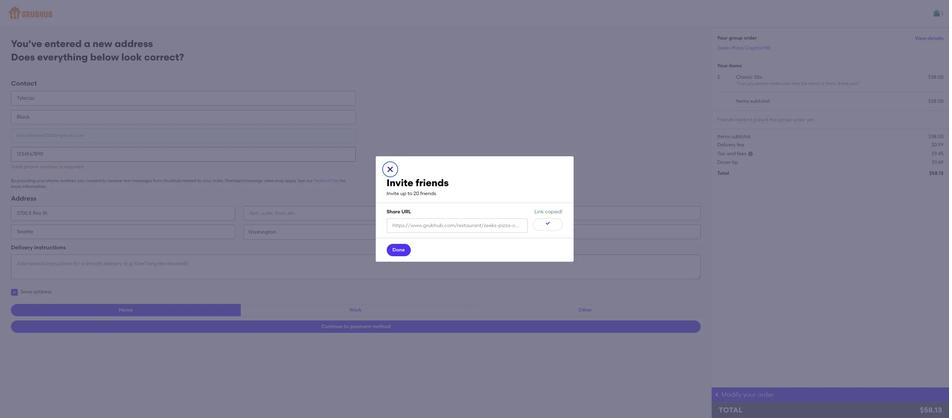 Task type: locate. For each thing, give the bounding box(es) containing it.
address
[[11, 194, 36, 202]]

0 horizontal spatial "
[[736, 81, 738, 86]]

0 vertical spatial your
[[717, 35, 728, 41]]

continue to payment method
[[321, 323, 391, 329]]

invite
[[387, 177, 413, 189], [387, 191, 399, 196]]

$38.00 for items subtotal:
[[928, 98, 944, 104]]

0 horizontal spatial svg image
[[12, 290, 16, 294]]

1 horizontal spatial is
[[821, 81, 824, 86]]

total down modify
[[719, 406, 743, 414]]

1 horizontal spatial you
[[748, 81, 755, 86]]

method
[[372, 323, 391, 329]]

1 vertical spatial svg image
[[545, 221, 551, 226]]

continue to payment method button
[[11, 320, 701, 333]]

" right thank
[[858, 81, 860, 86]]

done
[[392, 247, 405, 253]]

invite left up
[[387, 191, 399, 196]]

friends up 20
[[416, 177, 449, 189]]

you down "classic stix"
[[748, 81, 755, 86]]

0 horizontal spatial order
[[744, 35, 757, 41]]

is inside $38.00 " can you please make sure that the ranch is there, thank you! "
[[821, 81, 824, 86]]

information.
[[22, 184, 47, 189]]

0 vertical spatial you
[[748, 81, 755, 86]]

0 vertical spatial total
[[717, 170, 729, 176]]

Cross street text field
[[476, 206, 701, 221]]

work
[[349, 307, 362, 313]]

up
[[400, 191, 406, 196]]

total
[[717, 170, 729, 176], [719, 406, 743, 414]]

1 vertical spatial the
[[769, 117, 777, 122]]

1 " from the left
[[736, 81, 738, 86]]

0 vertical spatial delivery
[[717, 142, 736, 148]]

to left payment
[[344, 323, 349, 329]]

your group order
[[717, 35, 757, 41]]

svg image down link copied!
[[545, 221, 551, 226]]

you've
[[11, 38, 42, 49]]

valid phone number is required alert
[[11, 164, 83, 170]]

other button
[[470, 304, 700, 316]]

your
[[37, 178, 45, 183], [203, 178, 211, 183], [743, 391, 756, 398]]

is right number
[[59, 164, 63, 170]]

your left order.
[[203, 178, 211, 183]]

delivery left instructions
[[11, 244, 33, 251]]

use
[[332, 178, 339, 183]]

your for total
[[717, 35, 728, 41]]

address up look
[[115, 38, 153, 49]]

svg image left save at left
[[12, 290, 16, 294]]

0 vertical spatial $38.00
[[928, 74, 944, 80]]

1 vertical spatial your
[[717, 63, 728, 69]]

1 $38.00 from the top
[[928, 74, 944, 80]]

0 horizontal spatial address
[[33, 289, 52, 295]]

2 vertical spatial order
[[758, 391, 774, 398]]

number,
[[60, 178, 76, 183]]

your for delivery fee
[[717, 63, 728, 69]]

address right save at left
[[33, 289, 52, 295]]

1 invite from the top
[[387, 177, 413, 189]]

Address 2 text field
[[244, 206, 468, 221]]

copied!
[[545, 209, 563, 215]]

0 vertical spatial items
[[736, 98, 749, 104]]

0 vertical spatial is
[[821, 81, 824, 86]]

" down classic
[[736, 81, 738, 86]]

1 horizontal spatial the
[[801, 81, 808, 86]]

work button
[[241, 304, 471, 316]]

0 vertical spatial address
[[115, 38, 153, 49]]

1 vertical spatial $58.13
[[920, 406, 942, 414]]

the right joined
[[769, 117, 777, 122]]

0 horizontal spatial 2
[[717, 74, 720, 80]]

0 horizontal spatial is
[[59, 164, 63, 170]]

order up capitol
[[744, 35, 757, 41]]

0 vertical spatial group
[[729, 35, 743, 41]]

your
[[717, 35, 728, 41], [717, 63, 728, 69]]

below
[[90, 51, 119, 63]]

is left there,
[[821, 81, 824, 86]]

required
[[64, 164, 83, 170]]

1 horizontal spatial delivery
[[717, 142, 736, 148]]

svg image
[[386, 165, 394, 174]]

"
[[736, 81, 738, 86], [858, 81, 860, 86]]

subtotal
[[731, 134, 751, 139]]

1 vertical spatial you
[[77, 178, 85, 183]]

the right the "that"
[[801, 81, 808, 86]]

0 vertical spatial the
[[801, 81, 808, 86]]

Address 1 text field
[[11, 206, 235, 221]]

0 vertical spatial svg image
[[748, 151, 753, 157]]

sure
[[782, 81, 791, 86]]

1 horizontal spatial "
[[858, 81, 860, 86]]

you left consent
[[77, 178, 85, 183]]

2 horizontal spatial order
[[793, 117, 806, 122]]

0 vertical spatial 2
[[941, 10, 944, 16]]

items for items subtotal
[[717, 134, 730, 139]]

your up zeeks
[[717, 35, 728, 41]]

to left 20
[[408, 191, 412, 196]]

delivery for delivery instructions
[[11, 244, 33, 251]]

1 vertical spatial friends
[[420, 191, 436, 196]]

everything
[[37, 51, 88, 63]]

1 vertical spatial invite
[[387, 191, 399, 196]]

1 horizontal spatial order
[[758, 391, 774, 398]]

2 up details
[[941, 10, 944, 16]]

2 horizontal spatial svg image
[[748, 151, 753, 157]]

0 vertical spatial phone
[[24, 164, 39, 170]]

group right joined
[[778, 117, 792, 122]]

0 horizontal spatial you
[[77, 178, 85, 183]]

2 " from the left
[[858, 81, 860, 86]]

0 horizontal spatial phone
[[24, 164, 39, 170]]

group
[[729, 35, 743, 41], [778, 117, 792, 122]]

phone
[[24, 164, 39, 170], [46, 178, 59, 183]]

you've entered a new address does everything below look correct?
[[11, 38, 184, 63]]

0 horizontal spatial group
[[729, 35, 743, 41]]

2 $38.00 from the top
[[928, 98, 944, 104]]

there,
[[825, 81, 837, 86]]

1 horizontal spatial group
[[778, 117, 792, 122]]

the inside $38.00 " can you please make sure that the ranch is there, thank you! "
[[801, 81, 808, 86]]

delivery up and
[[717, 142, 736, 148]]

order right modify
[[758, 391, 774, 398]]

1 horizontal spatial phone
[[46, 178, 59, 183]]

svg image right fees
[[748, 151, 753, 157]]

classic stix
[[736, 74, 762, 80]]

1 vertical spatial items
[[717, 134, 730, 139]]

url
[[402, 209, 411, 215]]

details
[[928, 35, 944, 41]]

None text field
[[387, 218, 528, 233]]

valid
[[11, 164, 23, 170]]

home button
[[11, 304, 241, 316]]

instructions
[[34, 244, 66, 251]]

1 vertical spatial $38.00
[[928, 98, 944, 104]]

total down driver
[[717, 170, 729, 176]]

20
[[414, 191, 419, 196]]

to inside invite friends invite up to 20 friends
[[408, 191, 412, 196]]

to inside button
[[344, 323, 349, 329]]

3 $38.00 from the top
[[928, 134, 944, 139]]

0 horizontal spatial delivery
[[11, 244, 33, 251]]

your up information.
[[37, 178, 45, 183]]

1 horizontal spatial 2
[[941, 10, 944, 16]]

consent
[[86, 178, 102, 183]]

your left "items"
[[717, 63, 728, 69]]

by providing your phone number, you consent to receive text messages from grubhub related to your order. standard message rates may apply. see our terms of use
[[11, 178, 339, 183]]

$38.00 " can you please make sure that the ranch is there, thank you! "
[[736, 74, 944, 86]]

items up delivery fee
[[717, 134, 730, 139]]

receive
[[108, 178, 122, 183]]

address inside you've entered a new address does everything below look correct?
[[115, 38, 153, 49]]

1 vertical spatial address
[[33, 289, 52, 295]]

order left the "yet."
[[793, 117, 806, 122]]

2
[[941, 10, 944, 16], [717, 74, 720, 80]]

items
[[736, 98, 749, 104], [717, 134, 730, 139]]

2 your from the top
[[717, 63, 728, 69]]

view details
[[915, 35, 944, 41]]

our
[[306, 178, 313, 183]]

view
[[915, 35, 927, 41]]

main navigation navigation
[[0, 0, 949, 27]]

0 vertical spatial friends
[[416, 177, 449, 189]]

apply.
[[285, 178, 297, 183]]

2 horizontal spatial your
[[743, 391, 756, 398]]

2 down your items
[[717, 74, 720, 80]]

delivery
[[717, 142, 736, 148], [11, 244, 33, 251]]

0 vertical spatial order
[[744, 35, 757, 41]]

your right modify
[[743, 391, 756, 398]]

phone right valid
[[24, 164, 39, 170]]

group up pizza
[[729, 35, 743, 41]]

yet.
[[807, 117, 815, 122]]

items left subtotal:
[[736, 98, 749, 104]]

subtotal:
[[750, 98, 771, 104]]

0 horizontal spatial the
[[769, 117, 777, 122]]

0 horizontal spatial items
[[717, 134, 730, 139]]

standard
[[225, 178, 244, 183]]

1 vertical spatial delivery
[[11, 244, 33, 251]]

fee
[[737, 142, 744, 148]]

items for items subtotal:
[[736, 98, 749, 104]]

$58.13
[[929, 170, 944, 176], [920, 406, 942, 414]]

invite up up
[[387, 177, 413, 189]]

driver
[[717, 159, 731, 165]]

payment
[[350, 323, 371, 329]]

please
[[756, 81, 769, 86]]

friends right 20
[[420, 191, 436, 196]]

phone down number
[[46, 178, 59, 183]]

$38.00 for items subtotal
[[928, 134, 944, 139]]

1 horizontal spatial address
[[115, 38, 153, 49]]

1 horizontal spatial items
[[736, 98, 749, 104]]

2 vertical spatial $38.00
[[928, 134, 944, 139]]

valid phone number is required
[[11, 164, 83, 170]]

0 vertical spatial invite
[[387, 177, 413, 189]]

svg image
[[748, 151, 753, 157], [545, 221, 551, 226], [12, 290, 16, 294]]

1 your from the top
[[717, 35, 728, 41]]

order
[[744, 35, 757, 41], [793, 117, 806, 122], [758, 391, 774, 398]]

terms of use link
[[314, 178, 339, 183]]

fees
[[737, 151, 747, 157]]

delivery fee
[[717, 142, 744, 148]]

1 vertical spatial is
[[59, 164, 63, 170]]



Task type: describe. For each thing, give the bounding box(es) containing it.
number
[[40, 164, 58, 170]]

and
[[727, 151, 736, 157]]

1 vertical spatial phone
[[46, 178, 59, 183]]

Last name text field
[[11, 110, 356, 124]]

you!
[[850, 81, 858, 86]]

share
[[387, 209, 400, 215]]

from
[[153, 178, 162, 183]]

order.
[[212, 178, 224, 183]]

other
[[578, 307, 592, 313]]

text
[[123, 178, 131, 183]]

contact
[[11, 80, 37, 87]]

1 vertical spatial total
[[719, 406, 743, 414]]

link copied!
[[535, 209, 563, 215]]

look
[[121, 51, 142, 63]]

view details button
[[915, 32, 944, 45]]

items subtotal
[[717, 134, 751, 139]]

City text field
[[11, 225, 235, 239]]

new
[[93, 38, 112, 49]]

entered
[[44, 38, 82, 49]]

1 vertical spatial group
[[778, 117, 792, 122]]

by
[[11, 178, 16, 183]]

to right related
[[198, 178, 202, 183]]

modify
[[722, 391, 742, 398]]

2 vertical spatial svg image
[[12, 290, 16, 294]]

joined
[[754, 117, 768, 122]]

grubhub
[[163, 178, 181, 183]]

pizza
[[732, 45, 744, 51]]

home
[[119, 307, 133, 313]]

done button
[[387, 244, 411, 256]]

tip
[[732, 159, 738, 165]]

classic
[[736, 74, 753, 80]]

message
[[245, 178, 263, 183]]

of
[[327, 178, 331, 183]]

$38.00 inside $38.00 " can you please make sure that the ranch is there, thank you! "
[[928, 74, 944, 80]]

$9.69
[[932, 159, 944, 165]]

capitol
[[745, 45, 762, 51]]

$9.45
[[932, 151, 944, 157]]

1 horizontal spatial your
[[203, 178, 211, 183]]

1 horizontal spatial svg image
[[545, 221, 551, 226]]

order for your group order
[[744, 35, 757, 41]]

a
[[84, 38, 90, 49]]

more
[[11, 184, 21, 189]]

order for modify your order
[[758, 391, 774, 398]]

to left receive
[[103, 178, 107, 183]]

driver tip
[[717, 159, 738, 165]]

friends haven't joined the group order yet.
[[717, 117, 815, 122]]

items subtotal:
[[736, 98, 771, 104]]

that
[[792, 81, 800, 86]]

make
[[770, 81, 781, 86]]

Zip text field
[[476, 225, 701, 239]]

delivery for delivery fee
[[717, 142, 736, 148]]

may
[[275, 178, 284, 183]]

see
[[298, 178, 305, 183]]

you inside $38.00 " can you please make sure that the ranch is there, thank you! "
[[748, 81, 755, 86]]

terms
[[314, 178, 326, 183]]

tax and fees
[[717, 151, 747, 157]]

1 vertical spatial order
[[793, 117, 806, 122]]

thank
[[838, 81, 849, 86]]

items
[[729, 63, 742, 69]]

2 inside button
[[941, 10, 944, 16]]

tax
[[717, 151, 725, 157]]

$0.99
[[932, 142, 944, 148]]

stix
[[754, 74, 762, 80]]

providing
[[17, 178, 36, 183]]

your items
[[717, 63, 742, 69]]

Phone telephone field
[[11, 147, 356, 162]]

zeeks pizza capitol hill link
[[717, 45, 770, 51]]

friends
[[717, 117, 734, 122]]

for more information.
[[11, 178, 346, 189]]

save address
[[21, 289, 52, 295]]

invite friends invite up to 20 friends
[[387, 177, 449, 196]]

2 invite from the top
[[387, 191, 399, 196]]

ranch
[[809, 81, 820, 86]]

rates
[[264, 178, 274, 183]]

0 vertical spatial $58.13
[[929, 170, 944, 176]]

Delivery instructions text field
[[11, 254, 701, 279]]

0 horizontal spatial your
[[37, 178, 45, 183]]

related
[[182, 178, 197, 183]]

for
[[340, 178, 346, 183]]

continue
[[321, 323, 343, 329]]

zeeks pizza capitol hill
[[717, 45, 770, 51]]

First name text field
[[11, 91, 356, 106]]

modify your order
[[722, 391, 774, 398]]

share url
[[387, 209, 411, 215]]

1 vertical spatial 2
[[717, 74, 720, 80]]

2 button
[[933, 7, 944, 20]]

save
[[21, 289, 32, 295]]

correct?
[[144, 51, 184, 63]]

link
[[535, 209, 544, 215]]



Task type: vqa. For each thing, say whether or not it's contained in the screenshot.
middle your
yes



